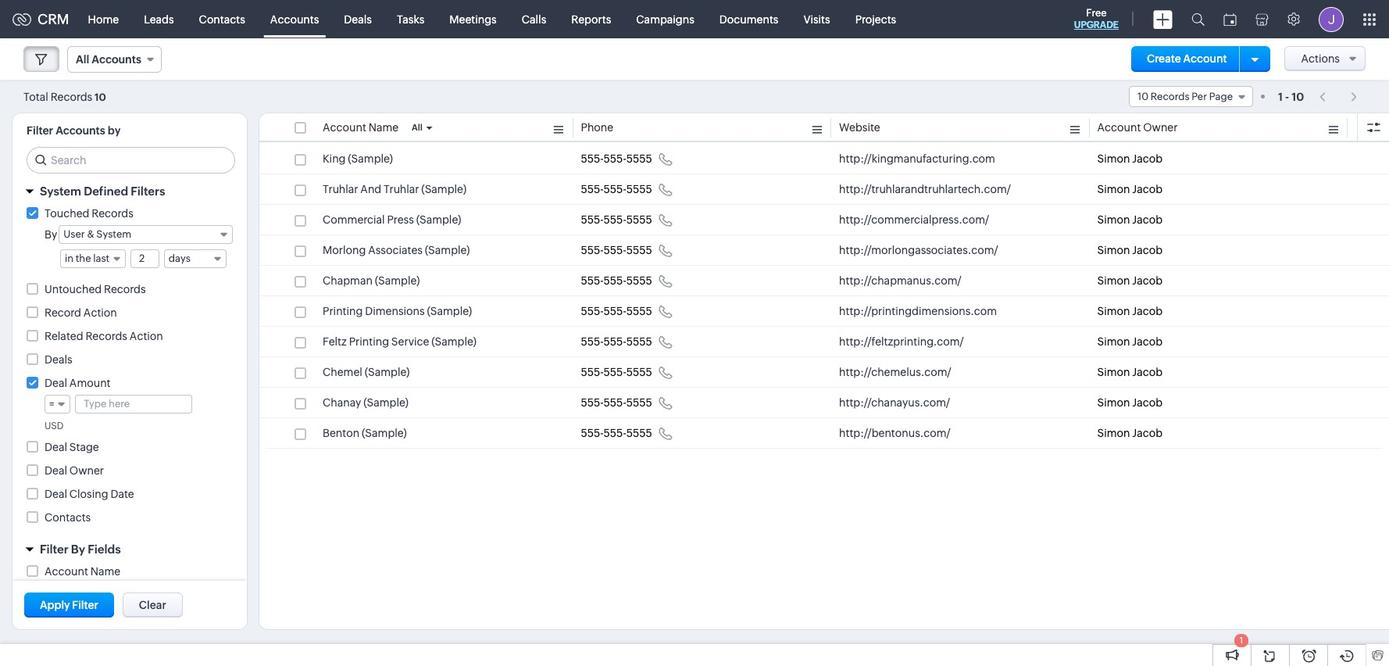 Task type: vqa. For each thing, say whether or not it's contained in the screenshot.


Task type: describe. For each thing, give the bounding box(es) containing it.
http://truhlarandtruhlartech.com/
[[840, 183, 1011, 195]]

Type here text field
[[76, 396, 192, 413]]

http://truhlarandtruhlartech.com/ link
[[840, 181, 1011, 197]]

usd
[[45, 421, 64, 432]]

jacob for http://feltzprinting.com/
[[1133, 335, 1163, 348]]

555-555-5555 for morlong associates (sample)
[[581, 244, 653, 256]]

10 inside field
[[1138, 91, 1149, 102]]

(sample) down feltz printing service (sample) link
[[365, 366, 410, 378]]

deal amount
[[45, 377, 111, 389]]

records for total
[[51, 90, 92, 103]]

stage
[[69, 441, 99, 453]]

create account button
[[1132, 46, 1244, 72]]

http://commercialpress.com/
[[840, 213, 990, 226]]

chanay (sample) link
[[323, 395, 409, 410]]

by inside "dropdown button"
[[71, 543, 85, 556]]

0 horizontal spatial account name
[[45, 565, 121, 578]]

per
[[1192, 91, 1208, 102]]

touched
[[45, 207, 89, 220]]

simon jacob for http://kingmanufacturing.com
[[1098, 152, 1163, 165]]

tasks
[[397, 13, 425, 25]]

555-555-5555 for truhlar and truhlar (sample)
[[581, 183, 653, 195]]

apply
[[40, 599, 70, 611]]

All Accounts field
[[67, 46, 162, 73]]

account up 'king'
[[323, 121, 367, 134]]

accounts for all accounts
[[92, 53, 141, 66]]

(sample) right service
[[432, 335, 477, 348]]

all for all accounts
[[76, 53, 89, 66]]

visits
[[804, 13, 831, 25]]

simon jacob for http://chanayus.com/
[[1098, 396, 1163, 409]]

untouched
[[45, 283, 102, 295]]

days
[[169, 253, 191, 264]]

deals link
[[332, 0, 385, 38]]

filter inside button
[[72, 599, 98, 611]]

records for related
[[86, 330, 127, 342]]

and
[[361, 183, 382, 195]]

commercial press (sample)
[[323, 213, 462, 226]]

chanay (sample)
[[323, 396, 409, 409]]

leads
[[144, 13, 174, 25]]

555-555-5555 for benton (sample)
[[581, 427, 653, 439]]

benton
[[323, 427, 360, 439]]

chemel (sample) link
[[323, 364, 410, 380]]

leads link
[[131, 0, 187, 38]]

1 horizontal spatial account name
[[323, 121, 399, 134]]

deal for deal stage
[[45, 441, 67, 453]]

record action
[[45, 306, 117, 319]]

in
[[65, 253, 74, 264]]

(sample) right press
[[416, 213, 462, 226]]

1 vertical spatial deals
[[45, 353, 72, 366]]

touched records
[[45, 207, 134, 220]]

http://kingmanufacturing.com link
[[840, 151, 996, 167]]

simon jacob for http://commercialpress.com/
[[1098, 213, 1163, 226]]

555-555-5555 for chanay (sample)
[[581, 396, 653, 409]]

commercial press (sample) link
[[323, 212, 462, 227]]

visits link
[[791, 0, 843, 38]]

documents link
[[707, 0, 791, 38]]

printing inside feltz printing service (sample) link
[[349, 335, 389, 348]]

morlong associates (sample) link
[[323, 242, 470, 258]]

jacob for http://commercialpress.com/
[[1133, 213, 1163, 226]]

profile image
[[1320, 7, 1345, 32]]

simon for http://kingmanufacturing.com
[[1098, 152, 1131, 165]]

reports link
[[559, 0, 624, 38]]

service
[[392, 335, 429, 348]]

deals inside deals link
[[344, 13, 372, 25]]

http://feltzprinting.com/ link
[[840, 334, 964, 349]]

truhlar and truhlar (sample) link
[[323, 181, 467, 197]]

chanay
[[323, 396, 362, 409]]

simon for http://feltzprinting.com/
[[1098, 335, 1131, 348]]

http://morlongassociates.com/
[[840, 244, 999, 256]]

(sample) down chanay (sample) link
[[362, 427, 407, 439]]

5555 for http://feltzprinting.com/
[[627, 335, 653, 348]]

owner for account owner
[[1144, 121, 1178, 134]]

chapman
[[323, 274, 373, 287]]

jacob for http://chapmanus.com/
[[1133, 274, 1163, 287]]

10 for total records 10
[[95, 91, 106, 103]]

related
[[45, 330, 83, 342]]

555-555-5555 for chemel (sample)
[[581, 366, 653, 378]]

10 Records Per Page field
[[1130, 86, 1254, 107]]

filter for filter by fields
[[40, 543, 68, 556]]

page
[[1210, 91, 1234, 102]]

system inside field
[[96, 228, 131, 240]]

chemel
[[323, 366, 363, 378]]

http://printingdimensions.com link
[[840, 303, 998, 319]]

deal for deal closing date
[[45, 488, 67, 500]]

website
[[840, 121, 881, 134]]

0 horizontal spatial action
[[83, 306, 117, 319]]

deal closing date
[[45, 488, 134, 500]]

account down filter by fields
[[45, 565, 88, 578]]

jacob for http://chanayus.com/
[[1133, 396, 1163, 409]]

simon jacob for http://morlongassociates.com/
[[1098, 244, 1163, 256]]

records for untouched
[[104, 283, 146, 295]]

feltz printing service (sample)
[[323, 335, 477, 348]]

tasks link
[[385, 0, 437, 38]]

king
[[323, 152, 346, 165]]

chemel (sample)
[[323, 366, 410, 378]]

filters
[[131, 184, 165, 198]]

all accounts
[[76, 53, 141, 66]]

reports
[[572, 13, 612, 25]]

5555 for http://truhlarandtruhlartech.com/
[[627, 183, 653, 195]]

calendar image
[[1224, 13, 1237, 25]]

filter by fields button
[[13, 535, 247, 563]]

by
[[108, 124, 121, 137]]

simon for http://truhlarandtruhlartech.com/
[[1098, 183, 1131, 195]]

chapman (sample)
[[323, 274, 420, 287]]

crm link
[[13, 11, 69, 27]]

phone
[[581, 121, 614, 134]]

= field
[[45, 395, 71, 414]]

owner for deal owner
[[69, 464, 104, 477]]

555-555-5555 for printing dimensions (sample)
[[581, 305, 653, 317]]

deal stage
[[45, 441, 99, 453]]

filter accounts by
[[27, 124, 121, 137]]

contacts link
[[187, 0, 258, 38]]

system defined filters button
[[13, 177, 247, 205]]

morlong
[[323, 244, 366, 256]]

profile element
[[1310, 0, 1354, 38]]

1 horizontal spatial contacts
[[199, 13, 245, 25]]

simon jacob for http://truhlarandtruhlartech.com/
[[1098, 183, 1163, 195]]

simon jacob for http://printingdimensions.com
[[1098, 305, 1163, 317]]

account down 10 records per page
[[1098, 121, 1142, 134]]

http://feltzprinting.com/
[[840, 335, 964, 348]]

jacob for http://truhlarandtruhlartech.com/
[[1133, 183, 1163, 195]]

search element
[[1183, 0, 1215, 38]]

deal owner
[[45, 464, 104, 477]]

clear
[[139, 599, 166, 611]]

press
[[387, 213, 414, 226]]

jacob for http://printingdimensions.com
[[1133, 305, 1163, 317]]

10 for 1 - 10
[[1292, 90, 1305, 103]]

search image
[[1192, 13, 1205, 26]]

filter for filter accounts by
[[27, 124, 53, 137]]

simon jacob for http://bentonus.com/
[[1098, 427, 1163, 439]]

5555 for http://commercialpress.com/
[[627, 213, 653, 226]]



Task type: locate. For each thing, give the bounding box(es) containing it.
total
[[23, 90, 48, 103]]

0 vertical spatial account name
[[323, 121, 399, 134]]

9 5555 from the top
[[627, 396, 653, 409]]

1 vertical spatial 1
[[1240, 636, 1244, 645]]

in the last field
[[60, 249, 126, 268]]

account inside button
[[1184, 52, 1228, 65]]

all up the truhlar and truhlar (sample)
[[412, 123, 423, 132]]

1 horizontal spatial all
[[412, 123, 423, 132]]

jacob for http://morlongassociates.com/
[[1133, 244, 1163, 256]]

system defined filters
[[40, 184, 165, 198]]

5555 for http://morlongassociates.com/
[[627, 244, 653, 256]]

all inside the all accounts field
[[76, 53, 89, 66]]

0 vertical spatial printing
[[323, 305, 363, 317]]

truhlar left and
[[323, 183, 358, 195]]

1 horizontal spatial by
[[71, 543, 85, 556]]

2 vertical spatial accounts
[[56, 124, 105, 137]]

calls
[[522, 13, 547, 25]]

555-555-5555 for commercial press (sample)
[[581, 213, 653, 226]]

printing
[[323, 305, 363, 317], [349, 335, 389, 348]]

10 up account owner
[[1138, 91, 1149, 102]]

jacob
[[1133, 152, 1163, 165], [1133, 183, 1163, 195], [1133, 213, 1163, 226], [1133, 244, 1163, 256], [1133, 274, 1163, 287], [1133, 305, 1163, 317], [1133, 335, 1163, 348], [1133, 366, 1163, 378], [1133, 396, 1163, 409], [1133, 427, 1163, 439]]

10 records per page
[[1138, 91, 1234, 102]]

0 vertical spatial contacts
[[199, 13, 245, 25]]

http://printingdimensions.com
[[840, 305, 998, 317]]

1 truhlar from the left
[[323, 183, 358, 195]]

last
[[93, 253, 110, 264]]

http://chanayus.com/
[[840, 396, 951, 409]]

date
[[111, 488, 134, 500]]

4 5555 from the top
[[627, 244, 653, 256]]

1 simon from the top
[[1098, 152, 1131, 165]]

6 555-555-5555 from the top
[[581, 305, 653, 317]]

record
[[45, 306, 81, 319]]

0 horizontal spatial 1
[[1240, 636, 1244, 645]]

deal
[[45, 377, 67, 389], [45, 441, 67, 453], [45, 464, 67, 477], [45, 488, 67, 500]]

1 horizontal spatial name
[[369, 121, 399, 134]]

555-555-5555
[[581, 152, 653, 165], [581, 183, 653, 195], [581, 213, 653, 226], [581, 244, 653, 256], [581, 274, 653, 287], [581, 305, 653, 317], [581, 335, 653, 348], [581, 366, 653, 378], [581, 396, 653, 409], [581, 427, 653, 439]]

amount
[[69, 377, 111, 389]]

1 vertical spatial accounts
[[92, 53, 141, 66]]

1 vertical spatial system
[[96, 228, 131, 240]]

action up type here text field
[[130, 330, 163, 342]]

0 vertical spatial owner
[[1144, 121, 1178, 134]]

account name down filter by fields
[[45, 565, 121, 578]]

apply filter
[[40, 599, 98, 611]]

row group containing king (sample)
[[260, 144, 1390, 449]]

http://chapmanus.com/
[[840, 274, 962, 287]]

printing down chapman
[[323, 305, 363, 317]]

create menu element
[[1144, 0, 1183, 38]]

account
[[1184, 52, 1228, 65], [323, 121, 367, 134], [1098, 121, 1142, 134], [45, 565, 88, 578]]

5555
[[627, 152, 653, 165], [627, 183, 653, 195], [627, 213, 653, 226], [627, 244, 653, 256], [627, 274, 653, 287], [627, 305, 653, 317], [627, 335, 653, 348], [627, 366, 653, 378], [627, 396, 653, 409], [627, 427, 653, 439]]

10 jacob from the top
[[1133, 427, 1163, 439]]

5555 for http://kingmanufacturing.com
[[627, 152, 653, 165]]

2 simon jacob from the top
[[1098, 183, 1163, 195]]

simon
[[1098, 152, 1131, 165], [1098, 183, 1131, 195], [1098, 213, 1131, 226], [1098, 244, 1131, 256], [1098, 274, 1131, 287], [1098, 305, 1131, 317], [1098, 335, 1131, 348], [1098, 366, 1131, 378], [1098, 396, 1131, 409], [1098, 427, 1131, 439]]

7 5555 from the top
[[627, 335, 653, 348]]

king (sample) link
[[323, 151, 393, 167]]

-
[[1286, 90, 1290, 103]]

records for 10
[[1151, 91, 1190, 102]]

3 5555 from the top
[[627, 213, 653, 226]]

jacob for http://kingmanufacturing.com
[[1133, 152, 1163, 165]]

deals down related
[[45, 353, 72, 366]]

records down last on the top of the page
[[104, 283, 146, 295]]

system right &
[[96, 228, 131, 240]]

records down record action
[[86, 330, 127, 342]]

6 simon jacob from the top
[[1098, 305, 1163, 317]]

benton (sample) link
[[323, 425, 407, 441]]

truhlar up press
[[384, 183, 419, 195]]

4 deal from the top
[[45, 488, 67, 500]]

create account
[[1148, 52, 1228, 65]]

0 vertical spatial accounts
[[270, 13, 319, 25]]

logo image
[[13, 13, 31, 25]]

4 jacob from the top
[[1133, 244, 1163, 256]]

all
[[76, 53, 89, 66], [412, 123, 423, 132]]

http://kingmanufacturing.com
[[840, 152, 996, 165]]

3 simon jacob from the top
[[1098, 213, 1163, 226]]

Search text field
[[27, 148, 235, 173]]

0 horizontal spatial system
[[40, 184, 81, 198]]

0 horizontal spatial deals
[[45, 353, 72, 366]]

1 vertical spatial by
[[71, 543, 85, 556]]

records left per
[[1151, 91, 1190, 102]]

None text field
[[131, 250, 159, 267]]

5555 for http://chapmanus.com/
[[627, 274, 653, 287]]

0 vertical spatial deals
[[344, 13, 372, 25]]

http://morlongassociates.com/ link
[[840, 242, 999, 258]]

row group
[[260, 144, 1390, 449]]

1 horizontal spatial owner
[[1144, 121, 1178, 134]]

filter inside "dropdown button"
[[40, 543, 68, 556]]

6 5555 from the top
[[627, 305, 653, 317]]

http://commercialpress.com/ link
[[840, 212, 990, 227]]

projects
[[856, 13, 897, 25]]

deal for deal owner
[[45, 464, 67, 477]]

deal down 'usd'
[[45, 441, 67, 453]]

accounts left the by
[[56, 124, 105, 137]]

6 jacob from the top
[[1133, 305, 1163, 317]]

5555 for http://chanayus.com/
[[627, 396, 653, 409]]

1 horizontal spatial 10
[[1138, 91, 1149, 102]]

(sample) up and
[[348, 152, 393, 165]]

name down fields in the left bottom of the page
[[90, 565, 121, 578]]

4 simon jacob from the top
[[1098, 244, 1163, 256]]

1 for 1 - 10
[[1279, 90, 1284, 103]]

0 horizontal spatial all
[[76, 53, 89, 66]]

accounts down home link
[[92, 53, 141, 66]]

1 vertical spatial all
[[412, 123, 423, 132]]

accounts link
[[258, 0, 332, 38]]

2 truhlar from the left
[[384, 183, 419, 195]]

untouched records
[[45, 283, 146, 295]]

feltz
[[323, 335, 347, 348]]

create menu image
[[1154, 10, 1173, 29]]

owner down 10 records per page
[[1144, 121, 1178, 134]]

0 vertical spatial name
[[369, 121, 399, 134]]

5555 for http://chemelus.com/
[[627, 366, 653, 378]]

555-555-5555 for king (sample)
[[581, 152, 653, 165]]

0 vertical spatial action
[[83, 306, 117, 319]]

upgrade
[[1075, 20, 1119, 30]]

2 horizontal spatial 10
[[1292, 90, 1305, 103]]

by
[[45, 228, 57, 241], [71, 543, 85, 556]]

10 simon from the top
[[1098, 427, 1131, 439]]

1 horizontal spatial 1
[[1279, 90, 1284, 103]]

5 5555 from the top
[[627, 274, 653, 287]]

chapman (sample) link
[[323, 273, 420, 288]]

deal up =
[[45, 377, 67, 389]]

simon jacob for http://chemelus.com/
[[1098, 366, 1163, 378]]

2 simon from the top
[[1098, 183, 1131, 195]]

truhlar
[[323, 183, 358, 195], [384, 183, 419, 195]]

0 horizontal spatial truhlar
[[323, 183, 358, 195]]

contacts down closing
[[45, 511, 91, 524]]

9 simon jacob from the top
[[1098, 396, 1163, 409]]

10 down all accounts
[[95, 91, 106, 103]]

all for all
[[412, 123, 423, 132]]

1 - 10
[[1279, 90, 1305, 103]]

7 simon from the top
[[1098, 335, 1131, 348]]

simon for http://chapmanus.com/
[[1098, 274, 1131, 287]]

records
[[51, 90, 92, 103], [1151, 91, 1190, 102], [92, 207, 134, 220], [104, 283, 146, 295], [86, 330, 127, 342]]

1 vertical spatial name
[[90, 565, 121, 578]]

7 555-555-5555 from the top
[[581, 335, 653, 348]]

records up filter accounts by
[[51, 90, 92, 103]]

1 horizontal spatial action
[[130, 330, 163, 342]]

8 simon jacob from the top
[[1098, 366, 1163, 378]]

in the last
[[65, 253, 110, 264]]

9 simon from the top
[[1098, 396, 1131, 409]]

3 jacob from the top
[[1133, 213, 1163, 226]]

king (sample)
[[323, 152, 393, 165]]

2 deal from the top
[[45, 441, 67, 453]]

5555 for http://printingdimensions.com
[[627, 305, 653, 317]]

feltz printing service (sample) link
[[323, 334, 477, 349]]

http://chemelus.com/ link
[[840, 364, 952, 380]]

(sample) up service
[[427, 305, 472, 317]]

filter right apply
[[72, 599, 98, 611]]

closing
[[69, 488, 108, 500]]

10 inside total records 10
[[95, 91, 106, 103]]

(sample)
[[348, 152, 393, 165], [422, 183, 467, 195], [416, 213, 462, 226], [425, 244, 470, 256], [375, 274, 420, 287], [427, 305, 472, 317], [432, 335, 477, 348], [365, 366, 410, 378], [364, 396, 409, 409], [362, 427, 407, 439]]

simon for http://morlongassociates.com/
[[1098, 244, 1131, 256]]

filter left fields in the left bottom of the page
[[40, 543, 68, 556]]

simon for http://printingdimensions.com
[[1098, 305, 1131, 317]]

2 555-555-5555 from the top
[[581, 183, 653, 195]]

owner up closing
[[69, 464, 104, 477]]

0 vertical spatial filter
[[27, 124, 53, 137]]

crm
[[38, 11, 69, 27]]

3 deal from the top
[[45, 464, 67, 477]]

deals
[[344, 13, 372, 25], [45, 353, 72, 366]]

1 vertical spatial filter
[[40, 543, 68, 556]]

0 horizontal spatial owner
[[69, 464, 104, 477]]

deal down deal stage
[[45, 464, 67, 477]]

10 right -
[[1292, 90, 1305, 103]]

1 horizontal spatial truhlar
[[384, 183, 419, 195]]

simon jacob for http://feltzprinting.com/
[[1098, 335, 1163, 348]]

7 simon jacob from the top
[[1098, 335, 1163, 348]]

jacob for http://bentonus.com/
[[1133, 427, 1163, 439]]

1 5555 from the top
[[627, 152, 653, 165]]

6 simon from the top
[[1098, 305, 1131, 317]]

3 simon from the top
[[1098, 213, 1131, 226]]

5 jacob from the top
[[1133, 274, 1163, 287]]

1 for 1
[[1240, 636, 1244, 645]]

&
[[87, 228, 94, 240]]

simon jacob
[[1098, 152, 1163, 165], [1098, 183, 1163, 195], [1098, 213, 1163, 226], [1098, 244, 1163, 256], [1098, 274, 1163, 287], [1098, 305, 1163, 317], [1098, 335, 1163, 348], [1098, 366, 1163, 378], [1098, 396, 1163, 409], [1098, 427, 1163, 439]]

defined
[[84, 184, 128, 198]]

0 vertical spatial by
[[45, 228, 57, 241]]

records for touched
[[92, 207, 134, 220]]

1 vertical spatial printing
[[349, 335, 389, 348]]

contacts
[[199, 13, 245, 25], [45, 511, 91, 524]]

1 horizontal spatial deals
[[344, 13, 372, 25]]

1 deal from the top
[[45, 377, 67, 389]]

printing up chemel (sample) link
[[349, 335, 389, 348]]

total records 10
[[23, 90, 106, 103]]

simon for http://commercialpress.com/
[[1098, 213, 1131, 226]]

printing inside printing dimensions (sample) link
[[323, 305, 363, 317]]

campaigns
[[637, 13, 695, 25]]

2 vertical spatial filter
[[72, 599, 98, 611]]

the
[[76, 253, 91, 264]]

1 vertical spatial account name
[[45, 565, 121, 578]]

7 jacob from the top
[[1133, 335, 1163, 348]]

0 vertical spatial system
[[40, 184, 81, 198]]

simon for http://chemelus.com/
[[1098, 366, 1131, 378]]

1 jacob from the top
[[1133, 152, 1163, 165]]

account up per
[[1184, 52, 1228, 65]]

deal for deal amount
[[45, 377, 67, 389]]

0 vertical spatial 1
[[1279, 90, 1284, 103]]

5 simon jacob from the top
[[1098, 274, 1163, 287]]

account name up king (sample)
[[323, 121, 399, 134]]

0 vertical spatial all
[[76, 53, 89, 66]]

1 vertical spatial contacts
[[45, 511, 91, 524]]

(sample) right associates
[[425, 244, 470, 256]]

5 simon from the top
[[1098, 274, 1131, 287]]

home
[[88, 13, 119, 25]]

free upgrade
[[1075, 7, 1119, 30]]

meetings
[[450, 13, 497, 25]]

4 555-555-5555 from the top
[[581, 244, 653, 256]]

(sample) down chemel (sample) link
[[364, 396, 409, 409]]

accounts left deals link
[[270, 13, 319, 25]]

navigation
[[1313, 85, 1366, 108]]

2 5555 from the top
[[627, 183, 653, 195]]

8 555-555-5555 from the top
[[581, 366, 653, 378]]

action up the related records action
[[83, 306, 117, 319]]

system inside 'dropdown button'
[[40, 184, 81, 198]]

1 vertical spatial owner
[[69, 464, 104, 477]]

8 5555 from the top
[[627, 366, 653, 378]]

555-555-5555 for chapman (sample)
[[581, 274, 653, 287]]

simon for http://bentonus.com/
[[1098, 427, 1131, 439]]

1 555-555-5555 from the top
[[581, 152, 653, 165]]

home link
[[76, 0, 131, 38]]

10 5555 from the top
[[627, 427, 653, 439]]

10 555-555-5555 from the top
[[581, 427, 653, 439]]

http://bentonus.com/
[[840, 427, 951, 439]]

User & System field
[[59, 225, 233, 244]]

by left fields in the left bottom of the page
[[71, 543, 85, 556]]

0 horizontal spatial by
[[45, 228, 57, 241]]

555-555-5555 for feltz printing service (sample)
[[581, 335, 653, 348]]

0 horizontal spatial 10
[[95, 91, 106, 103]]

=
[[49, 398, 54, 410]]

9 jacob from the top
[[1133, 396, 1163, 409]]

4 simon from the top
[[1098, 244, 1131, 256]]

jacob for http://chemelus.com/
[[1133, 366, 1163, 378]]

1 horizontal spatial system
[[96, 228, 131, 240]]

name up king (sample)
[[369, 121, 399, 134]]

deals left the tasks "link"
[[344, 13, 372, 25]]

free
[[1087, 7, 1107, 19]]

1 simon jacob from the top
[[1098, 152, 1163, 165]]

filter
[[27, 124, 53, 137], [40, 543, 68, 556], [72, 599, 98, 611]]

simon jacob for http://chapmanus.com/
[[1098, 274, 1163, 287]]

5555 for http://bentonus.com/
[[627, 427, 653, 439]]

deal down 'deal owner'
[[45, 488, 67, 500]]

records inside field
[[1151, 91, 1190, 102]]

8 simon from the top
[[1098, 366, 1131, 378]]

system up the touched
[[40, 184, 81, 198]]

simon for http://chanayus.com/
[[1098, 396, 1131, 409]]

0 horizontal spatial name
[[90, 565, 121, 578]]

9 555-555-5555 from the top
[[581, 396, 653, 409]]

days field
[[164, 249, 227, 268]]

all up total records 10
[[76, 53, 89, 66]]

contacts right leads link
[[199, 13, 245, 25]]

3 555-555-5555 from the top
[[581, 213, 653, 226]]

8 jacob from the top
[[1133, 366, 1163, 378]]

by left user on the top left of the page
[[45, 228, 57, 241]]

accounts inside field
[[92, 53, 141, 66]]

action
[[83, 306, 117, 319], [130, 330, 163, 342]]

0 horizontal spatial contacts
[[45, 511, 91, 524]]

http://bentonus.com/ link
[[840, 425, 951, 441]]

morlong associates (sample)
[[323, 244, 470, 256]]

2 jacob from the top
[[1133, 183, 1163, 195]]

(sample) up commercial press (sample) link
[[422, 183, 467, 195]]

user
[[64, 228, 85, 240]]

1 vertical spatial action
[[130, 330, 163, 342]]

(sample) up printing dimensions (sample) link
[[375, 274, 420, 287]]

accounts for filter accounts by
[[56, 124, 105, 137]]

filter down total
[[27, 124, 53, 137]]

apply filter button
[[24, 593, 114, 618]]

10 simon jacob from the top
[[1098, 427, 1163, 439]]

records down defined
[[92, 207, 134, 220]]

printing dimensions (sample) link
[[323, 303, 472, 319]]

user & system
[[64, 228, 131, 240]]

5 555-555-5555 from the top
[[581, 274, 653, 287]]



